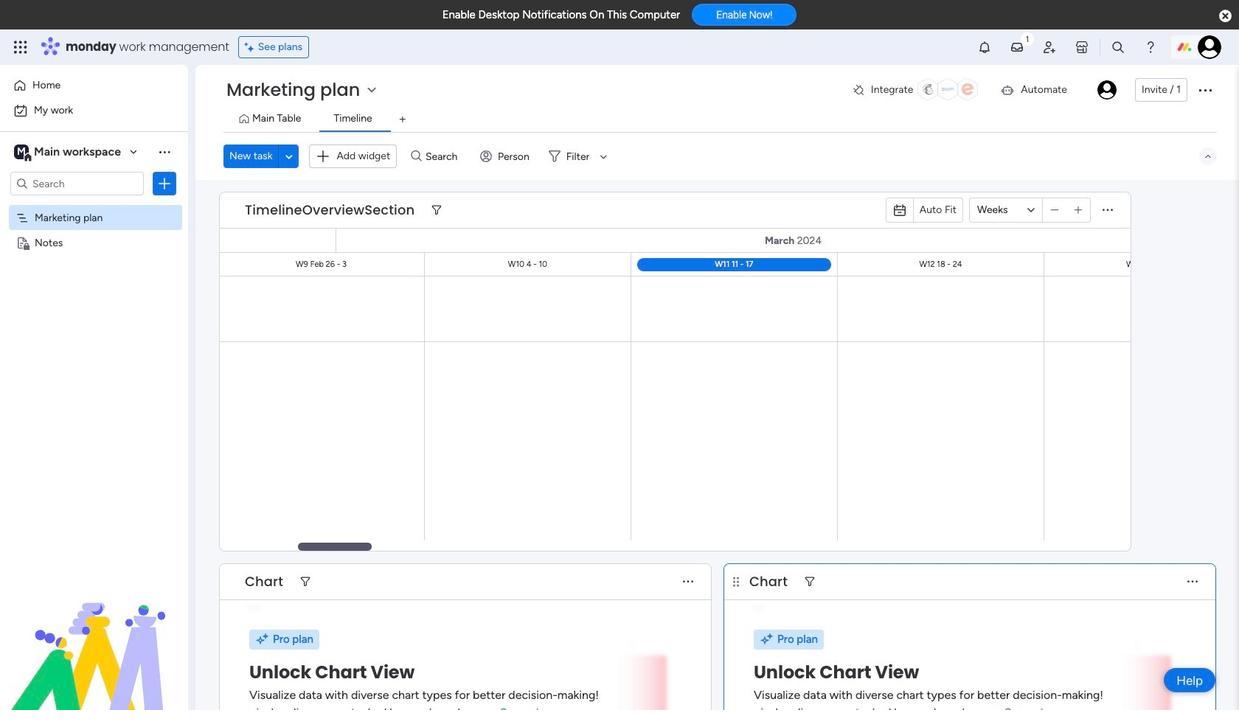 Task type: vqa. For each thing, say whether or not it's contained in the screenshot.
Checklist image
no



Task type: describe. For each thing, give the bounding box(es) containing it.
dapulse drag handle 3 image
[[733, 576, 739, 588]]

1 vertical spatial kendall parks image
[[1098, 80, 1117, 100]]

dapulse close image
[[1219, 9, 1232, 24]]

angle down image
[[286, 151, 293, 162]]

lottie animation image
[[0, 561, 188, 710]]

Search in workspace field
[[31, 175, 123, 192]]

1 horizontal spatial options image
[[1196, 81, 1214, 99]]

see plans image
[[245, 39, 258, 55]]

private board image
[[15, 235, 30, 249]]

search everything image
[[1111, 40, 1126, 55]]

v2 minus image
[[1051, 205, 1059, 216]]

workspace image
[[14, 144, 29, 160]]

lottie animation element
[[0, 561, 188, 710]]

notifications image
[[977, 40, 992, 55]]

workspace selection element
[[14, 143, 123, 162]]

monday marketplace image
[[1075, 40, 1089, 55]]

collapse image
[[1202, 150, 1214, 162]]

0 vertical spatial more dots image
[[1103, 205, 1113, 216]]



Task type: locate. For each thing, give the bounding box(es) containing it.
more dots image
[[1103, 205, 1113, 216], [683, 576, 693, 588]]

kendall parks image down search everything icon
[[1098, 80, 1117, 100]]

Search field
[[422, 146, 466, 167]]

0 vertical spatial options image
[[1196, 81, 1214, 99]]

update feed image
[[1010, 40, 1025, 55]]

1 vertical spatial options image
[[157, 176, 172, 191]]

1 horizontal spatial kendall parks image
[[1198, 35, 1221, 59]]

more dots image right the v2 plus image
[[1103, 205, 1113, 216]]

main content
[[0, 180, 1239, 710]]

1 horizontal spatial more dots image
[[1103, 205, 1113, 216]]

options image down workspace options 'image' on the left
[[157, 176, 172, 191]]

v2 plus image
[[1075, 205, 1082, 216]]

tab list
[[223, 108, 1217, 132]]

option
[[9, 74, 179, 97], [9, 99, 179, 122], [0, 204, 188, 207]]

list box
[[0, 202, 188, 454]]

workspace options image
[[157, 144, 172, 159]]

add view image
[[400, 114, 406, 125]]

kendall parks image
[[1198, 35, 1221, 59], [1098, 80, 1117, 100]]

1 vertical spatial option
[[9, 99, 179, 122]]

help image
[[1143, 40, 1158, 55]]

invite members image
[[1042, 40, 1057, 55]]

arrow down image
[[595, 148, 612, 165]]

2 vertical spatial option
[[0, 204, 188, 207]]

None field
[[241, 201, 418, 220], [241, 572, 287, 592], [746, 572, 791, 592], [241, 201, 418, 220], [241, 572, 287, 592], [746, 572, 791, 592]]

0 vertical spatial option
[[9, 74, 179, 97]]

select product image
[[13, 40, 28, 55]]

1 vertical spatial more dots image
[[683, 576, 693, 588]]

more dots image
[[1188, 576, 1198, 588]]

0 horizontal spatial more dots image
[[683, 576, 693, 588]]

more dots image left the dapulse drag handle 3 image
[[683, 576, 693, 588]]

1 image
[[1021, 30, 1034, 47]]

tab
[[391, 108, 414, 131]]

kendall parks image down the dapulse close icon
[[1198, 35, 1221, 59]]

0 vertical spatial kendall parks image
[[1198, 35, 1221, 59]]

options image up the collapse image
[[1196, 81, 1214, 99]]

0 horizontal spatial options image
[[157, 176, 172, 191]]

v2 search image
[[411, 148, 422, 165]]

0 horizontal spatial kendall parks image
[[1098, 80, 1117, 100]]

options image
[[1196, 81, 1214, 99], [157, 176, 172, 191]]



